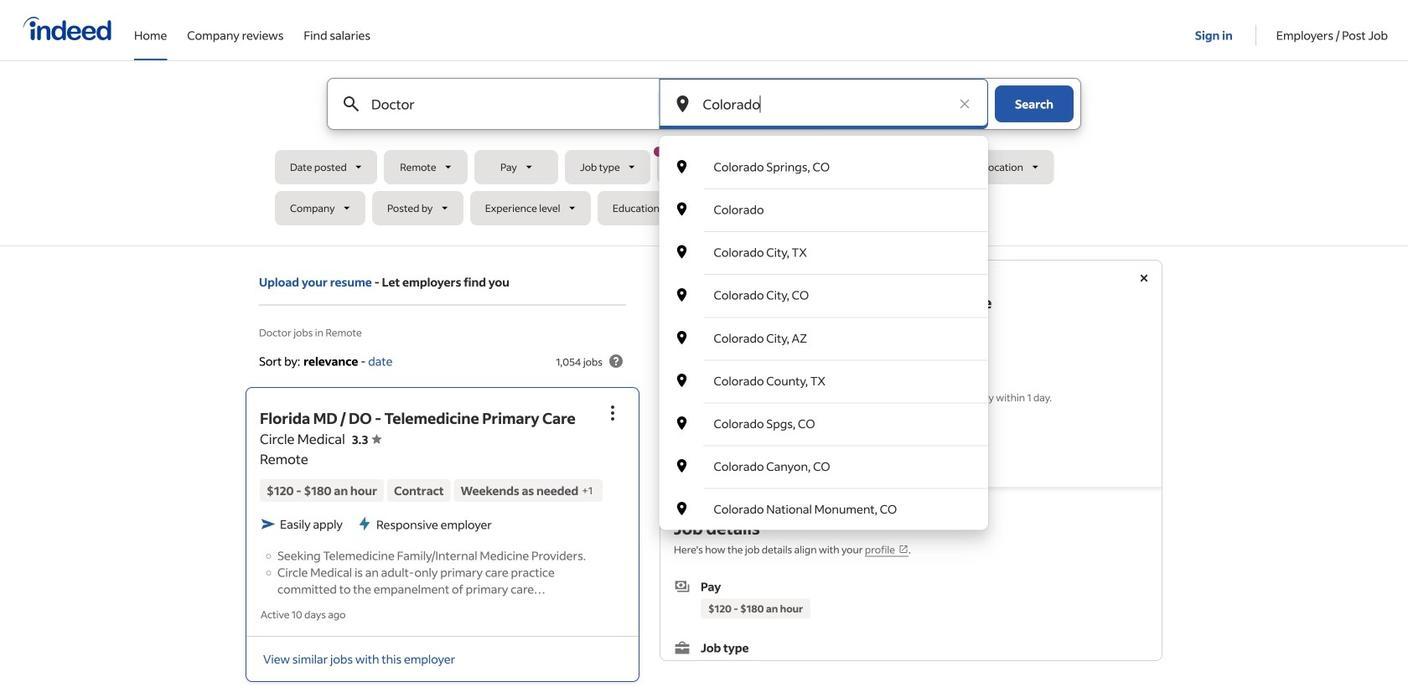 Task type: describe. For each thing, give the bounding box(es) containing it.
clear location input image
[[956, 96, 973, 112]]

search: Job title, keywords, or company text field
[[368, 79, 630, 129]]

save this job image
[[793, 439, 813, 459]]

3.3 out of five stars rating image
[[352, 432, 382, 447]]

not interested image
[[843, 439, 863, 459]]

search suggestions list box
[[659, 146, 988, 530]]

close job details image
[[1134, 268, 1154, 288]]

circle medical (opens in a new tab) image
[[752, 324, 764, 336]]

job preferences (opens in a new window) image
[[899, 545, 909, 555]]

help icon image
[[606, 351, 626, 371]]



Task type: vqa. For each thing, say whether or not it's contained in the screenshot.
PROFILE (OPENS IN A NEW WINDOW) Icon
no



Task type: locate. For each thing, give the bounding box(es) containing it.
job actions for florida md / do - telemedicine primary care is collapsed image
[[603, 403, 623, 423]]

Edit location text field
[[700, 79, 948, 129]]

None search field
[[275, 78, 1133, 530]]

3.3 out of 5 stars image
[[777, 320, 853, 340]]



